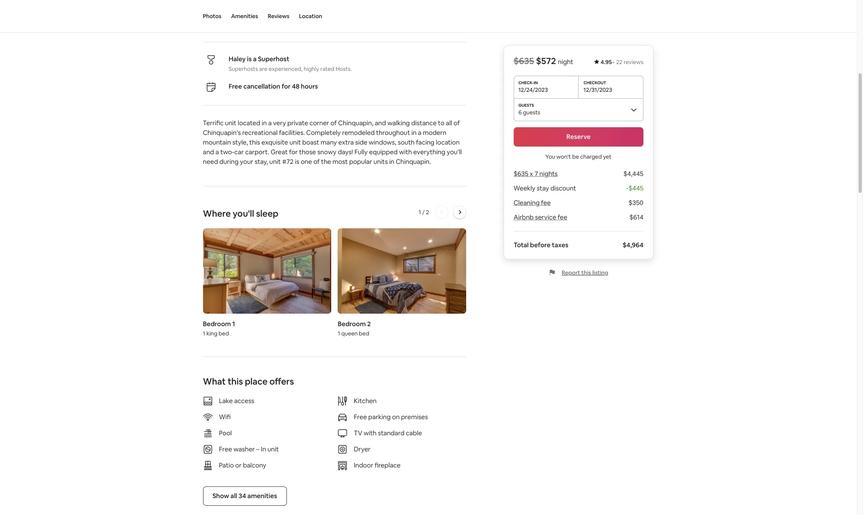 Task type: vqa. For each thing, say whether or not it's contained in the screenshot.
is in "Terrific unit located in a very private corner of Chinquapin, and walking distance to all of Chinquapin's recreational facilities. Completely remodeled throughout in a modern mountain style, this exquisite unit boast many extra side windows, south facing location and a two-car carport. Great for those snowy days! Fully equipped with everything you'll need during your stay, unit #72 is one of the most popular units in Chinquapin."
yes



Task type: describe. For each thing, give the bounding box(es) containing it.
a down "mountain"
[[215, 148, 219, 156]]

highly
[[304, 65, 319, 73]]

won't
[[557, 153, 571, 160]]

for inside terrific unit located in a very private corner of chinquapin, and walking distance to all of chinquapin's recreational facilities. completely remodeled throughout in a modern mountain style, this exquisite unit boast many extra side windows, south facing location and a two-car carport. great for those snowy days! fully equipped with everything you'll need during your stay, unit #72 is one of the most popular units in chinquapin.
[[289, 148, 298, 156]]

tv with standard cable
[[354, 429, 422, 438]]

$4,445
[[624, 170, 644, 178]]

location button
[[299, 0, 322, 32]]

1 / 2
[[419, 209, 429, 216]]

charged
[[580, 153, 602, 160]]

modern
[[423, 129, 446, 137]]

airbnb
[[514, 213, 534, 222]]

location
[[299, 12, 322, 20]]

sleep
[[256, 208, 278, 219]]

south
[[398, 138, 415, 147]]

free cancellation for 48 hours
[[229, 82, 318, 91]]

all inside button
[[231, 492, 237, 501]]

lake access
[[219, 397, 254, 406]]

hosted
[[258, 9, 287, 21]]

entire condo hosted by haley
[[203, 9, 325, 21]]

stay
[[537, 184, 549, 193]]

show all 34 amenities
[[213, 492, 277, 501]]

with inside terrific unit located in a very private corner of chinquapin, and walking distance to all of chinquapin's recreational facilities. completely remodeled throughout in a modern mountain style, this exquisite unit boast many extra side windows, south facing location and a two-car carport. great for those snowy days! fully equipped with everything you'll need during your stay, unit #72 is one of the most popular units in chinquapin.
[[399, 148, 412, 156]]

you'll
[[447, 148, 462, 156]]

by haley
[[289, 9, 325, 21]]

you'll
[[233, 208, 254, 219]]

bed for 1
[[219, 330, 229, 337]]

to
[[438, 119, 445, 127]]

premises
[[401, 413, 428, 422]]

cleaning fee
[[514, 199, 551, 207]]

fireplace
[[375, 462, 401, 470]]

0 vertical spatial for
[[282, 82, 291, 91]]

–
[[256, 445, 259, 454]]

where you'll sleep
[[203, 208, 278, 219]]

in
[[261, 445, 266, 454]]

completely
[[306, 129, 341, 137]]

is inside haley is a superhost superhosts are experienced, highly rated hosts.
[[247, 55, 252, 63]]

night
[[558, 58, 574, 66]]

is inside terrific unit located in a very private corner of chinquapin, and walking distance to all of chinquapin's recreational facilities. completely remodeled throughout in a modern mountain style, this exquisite unit boast many extra side windows, south facing location and a two-car carport. great for those snowy days! fully equipped with everything you'll need during your stay, unit #72 is one of the most popular units in chinquapin.
[[295, 158, 299, 166]]

0 vertical spatial fee
[[541, 199, 551, 207]]

48
[[292, 82, 300, 91]]

1 horizontal spatial 2
[[426, 209, 429, 216]]

throughout
[[376, 129, 410, 137]]

12/31/2023
[[584, 86, 612, 93]]

washer
[[233, 445, 255, 454]]

4.95
[[601, 58, 612, 66]]

·
[[613, 58, 615, 66]]

this for what this place offers
[[228, 376, 243, 387]]

$635 for x
[[514, 170, 529, 178]]

0 horizontal spatial and
[[203, 148, 214, 156]]

a down distance
[[418, 129, 422, 137]]

0 vertical spatial in
[[262, 119, 267, 127]]

wifi
[[219, 413, 231, 422]]

extra
[[338, 138, 354, 147]]

6
[[519, 109, 522, 116]]

6 guests button
[[514, 98, 644, 121]]

many
[[321, 138, 337, 147]]

2 inside bedroom 2 1 queen bed
[[367, 320, 371, 329]]

free for free cancellation for 48 hours
[[229, 82, 242, 91]]

amenities
[[247, 492, 277, 501]]

$614
[[630, 213, 644, 222]]

car
[[234, 148, 244, 156]]

where
[[203, 208, 231, 219]]

style,
[[232, 138, 248, 147]]

weekly
[[514, 184, 536, 193]]

patio or balcony
[[219, 462, 266, 470]]

units
[[374, 158, 388, 166]]

0 horizontal spatial of
[[313, 158, 320, 166]]

1 horizontal spatial and
[[375, 119, 386, 127]]

located
[[238, 119, 260, 127]]

report
[[562, 269, 580, 276]]

nights
[[540, 170, 558, 178]]

where you'll sleep region
[[200, 206, 604, 341]]

-$445
[[626, 184, 644, 193]]

discount
[[551, 184, 576, 193]]

facilities.
[[279, 129, 305, 137]]

1 horizontal spatial of
[[331, 119, 337, 127]]

unit down facilities.
[[290, 138, 301, 147]]

$635 $572 night
[[514, 55, 574, 66]]

on
[[392, 413, 400, 422]]

superhost
[[258, 55, 289, 63]]

reviews
[[268, 12, 289, 20]]

cleaning
[[514, 199, 540, 207]]

1 vertical spatial fee
[[558, 213, 568, 222]]

#72
[[282, 158, 294, 166]]

yet
[[603, 153, 612, 160]]

chinquapin.
[[396, 158, 431, 166]]

total before taxes
[[514, 241, 569, 249]]

this for report this listing
[[582, 269, 591, 276]]

show all 34 amenities button
[[203, 487, 287, 506]]

free for free parking on premises
[[354, 413, 367, 422]]

tv
[[354, 429, 362, 438]]

a left very
[[268, 119, 272, 127]]

carport.
[[245, 148, 269, 156]]

two-
[[220, 148, 234, 156]]

this inside terrific unit located in a very private corner of chinquapin, and walking distance to all of chinquapin's recreational facilities. completely remodeled throughout in a modern mountain style, this exquisite unit boast many extra side windows, south facing location and a two-car carport. great for those snowy days! fully equipped with everything you'll need during your stay, unit #72 is one of the most popular units in chinquapin.
[[249, 138, 260, 147]]

need
[[203, 158, 218, 166]]

22
[[616, 58, 623, 66]]

haley
[[229, 55, 246, 63]]

bedroom 2 1 queen bed
[[338, 320, 371, 337]]

your
[[240, 158, 253, 166]]



Task type: locate. For each thing, give the bounding box(es) containing it.
1 horizontal spatial all
[[446, 119, 452, 127]]

bedroom 1 1 king bed
[[203, 320, 235, 337]]

1 vertical spatial in
[[412, 129, 417, 137]]

0 horizontal spatial fee
[[541, 199, 551, 207]]

1 $635 from the top
[[514, 55, 534, 66]]

queen
[[341, 330, 358, 337]]

photos
[[203, 12, 221, 20]]

0 vertical spatial $635
[[514, 55, 534, 66]]

those
[[299, 148, 316, 156]]

exquisite
[[262, 138, 288, 147]]

bedroom 1 image
[[203, 228, 331, 314], [203, 228, 331, 314]]

this
[[249, 138, 260, 147], [582, 269, 591, 276], [228, 376, 243, 387]]

very
[[273, 119, 286, 127]]

one
[[301, 158, 312, 166]]

in up south
[[412, 129, 417, 137]]

0 horizontal spatial is
[[247, 55, 252, 63]]

amenities
[[231, 12, 258, 20]]

bed
[[219, 330, 229, 337], [359, 330, 369, 337]]

terrific
[[203, 119, 224, 127]]

unit right 'in'
[[268, 445, 279, 454]]

$635 for $572
[[514, 55, 534, 66]]

bed inside the bedroom 1 1 king bed
[[219, 330, 229, 337]]

0 vertical spatial all
[[446, 119, 452, 127]]

all inside terrific unit located in a very private corner of chinquapin, and walking distance to all of chinquapin's recreational facilities. completely remodeled throughout in a modern mountain style, this exquisite unit boast many extra side windows, south facing location and a two-car carport. great for those snowy days! fully equipped with everything you'll need during your stay, unit #72 is one of the most popular units in chinquapin.
[[446, 119, 452, 127]]

side
[[355, 138, 367, 147]]

airbnb service fee button
[[514, 213, 568, 222]]

balcony
[[243, 462, 266, 470]]

free washer – in unit
[[219, 445, 279, 454]]

free down superhosts
[[229, 82, 242, 91]]

1 horizontal spatial with
[[399, 148, 412, 156]]

of up completely
[[331, 119, 337, 127]]

condo
[[229, 9, 256, 21]]

0 horizontal spatial in
[[262, 119, 267, 127]]

free up tv
[[354, 413, 367, 422]]

this up lake access
[[228, 376, 243, 387]]

bedroom for bedroom 2
[[338, 320, 366, 329]]

$635
[[514, 55, 534, 66], [514, 170, 529, 178]]

cleaning fee button
[[514, 199, 551, 207]]

recreational
[[242, 129, 278, 137]]

all right to in the top right of the page
[[446, 119, 452, 127]]

2 bedroom from the left
[[338, 320, 366, 329]]

bedroom 2 image
[[338, 228, 466, 314], [338, 228, 466, 314]]

2 $635 from the top
[[514, 170, 529, 178]]

haley is a superhost superhosts are experienced, highly rated hosts.
[[229, 55, 352, 73]]

0 vertical spatial and
[[375, 119, 386, 127]]

reviews button
[[268, 0, 289, 32]]

haley is a superhost. learn more about haley. image
[[444, 10, 466, 32], [444, 10, 466, 32]]

a inside haley is a superhost superhosts are experienced, highly rated hosts.
[[253, 55, 257, 63]]

airbnb service fee
[[514, 213, 568, 222]]

before
[[530, 241, 551, 249]]

a up superhosts
[[253, 55, 257, 63]]

report this listing button
[[549, 269, 609, 276]]

$635 x 7 nights button
[[514, 170, 558, 178]]

free
[[229, 82, 242, 91], [354, 413, 367, 422], [219, 445, 232, 454]]

and up need
[[203, 148, 214, 156]]

cable
[[406, 429, 422, 438]]

0 horizontal spatial with
[[364, 429, 377, 438]]

1 vertical spatial with
[[364, 429, 377, 438]]

all left 34
[[231, 492, 237, 501]]

with
[[399, 148, 412, 156], [364, 429, 377, 438]]

bed inside bedroom 2 1 queen bed
[[359, 330, 369, 337]]

2 vertical spatial in
[[389, 158, 394, 166]]

this left listing
[[582, 269, 591, 276]]

$445
[[629, 184, 644, 193]]

entire
[[203, 9, 227, 21]]

1 vertical spatial all
[[231, 492, 237, 501]]

experienced,
[[269, 65, 303, 73]]

and
[[375, 119, 386, 127], [203, 148, 214, 156]]

1 horizontal spatial bedroom
[[338, 320, 366, 329]]

1 vertical spatial free
[[354, 413, 367, 422]]

this up carport.
[[249, 138, 260, 147]]

1 horizontal spatial is
[[295, 158, 299, 166]]

superhosts
[[229, 65, 258, 73]]

1 horizontal spatial in
[[389, 158, 394, 166]]

0 horizontal spatial 2
[[367, 320, 371, 329]]

1 vertical spatial 2
[[367, 320, 371, 329]]

0 vertical spatial with
[[399, 148, 412, 156]]

6 guests
[[519, 109, 541, 116]]

photos button
[[203, 0, 221, 32]]

with right tv
[[364, 429, 377, 438]]

bedroom up queen
[[338, 320, 366, 329]]

hosts.
[[336, 65, 352, 73]]

bed right queen
[[359, 330, 369, 337]]

in right units
[[389, 158, 394, 166]]

bedroom up king
[[203, 320, 231, 329]]

1 vertical spatial and
[[203, 148, 214, 156]]

cancellation
[[243, 82, 280, 91]]

you
[[546, 153, 555, 160]]

in
[[262, 119, 267, 127], [412, 129, 417, 137], [389, 158, 394, 166]]

what
[[203, 376, 226, 387]]

fee
[[541, 199, 551, 207], [558, 213, 568, 222]]

is up superhosts
[[247, 55, 252, 63]]

equipped
[[369, 148, 398, 156]]

fee right service
[[558, 213, 568, 222]]

is left 'one'
[[295, 158, 299, 166]]

mountain
[[203, 138, 231, 147]]

reserve
[[567, 133, 591, 141]]

0 vertical spatial free
[[229, 82, 242, 91]]

stay,
[[255, 158, 268, 166]]

remodeled
[[342, 129, 375, 137]]

reviews
[[624, 58, 644, 66]]

bed right king
[[219, 330, 229, 337]]

during
[[219, 158, 239, 166]]

$635 left x
[[514, 170, 529, 178]]

of left the the
[[313, 158, 320, 166]]

unit down great
[[269, 158, 281, 166]]

walking
[[387, 119, 410, 127]]

bed for 2
[[359, 330, 369, 337]]

indoor
[[354, 462, 373, 470]]

weekly stay discount
[[514, 184, 576, 193]]

bedroom for bedroom 1
[[203, 320, 231, 329]]

kitchen
[[354, 397, 377, 406]]

free for free washer – in unit
[[219, 445, 232, 454]]

1 vertical spatial for
[[289, 148, 298, 156]]

bedroom inside the bedroom 1 1 king bed
[[203, 320, 231, 329]]

and up the throughout at left top
[[375, 119, 386, 127]]

place
[[245, 376, 268, 387]]

for up #72 at the left top
[[289, 148, 298, 156]]

4.95 · 22 reviews
[[601, 58, 644, 66]]

0 horizontal spatial all
[[231, 492, 237, 501]]

1 vertical spatial $635
[[514, 170, 529, 178]]

2 vertical spatial free
[[219, 445, 232, 454]]

for left 48
[[282, 82, 291, 91]]

2 bed from the left
[[359, 330, 369, 337]]

the
[[321, 158, 331, 166]]

1 horizontal spatial fee
[[558, 213, 568, 222]]

2 vertical spatial this
[[228, 376, 243, 387]]

2 horizontal spatial this
[[582, 269, 591, 276]]

$635 left the $572
[[514, 55, 534, 66]]

0 vertical spatial 2
[[426, 209, 429, 216]]

report this listing
[[562, 269, 609, 276]]

$635 x 7 nights
[[514, 170, 558, 178]]

unit up chinquapin's
[[225, 119, 236, 127]]

fully
[[355, 148, 368, 156]]

1 vertical spatial this
[[582, 269, 591, 276]]

reserve button
[[514, 127, 644, 147]]

0 horizontal spatial bed
[[219, 330, 229, 337]]

patio
[[219, 462, 234, 470]]

chinquapin,
[[338, 119, 373, 127]]

most
[[333, 158, 348, 166]]

0 vertical spatial this
[[249, 138, 260, 147]]

rated
[[320, 65, 334, 73]]

boast
[[302, 138, 319, 147]]

amenities button
[[231, 0, 258, 32]]

1 horizontal spatial this
[[249, 138, 260, 147]]

-
[[626, 184, 629, 193]]

1 horizontal spatial bed
[[359, 330, 369, 337]]

1 vertical spatial is
[[295, 158, 299, 166]]

bedroom inside bedroom 2 1 queen bed
[[338, 320, 366, 329]]

0 horizontal spatial bedroom
[[203, 320, 231, 329]]

of right to in the top right of the page
[[454, 119, 460, 127]]

2 horizontal spatial in
[[412, 129, 417, 137]]

you won't be charged yet
[[546, 153, 612, 160]]

guests
[[523, 109, 541, 116]]

indoor fireplace
[[354, 462, 401, 470]]

0 vertical spatial is
[[247, 55, 252, 63]]

with down south
[[399, 148, 412, 156]]

1 bed from the left
[[219, 330, 229, 337]]

parking
[[368, 413, 391, 422]]

2
[[426, 209, 429, 216], [367, 320, 371, 329]]

free down pool
[[219, 445, 232, 454]]

corner
[[310, 119, 329, 127]]

2 horizontal spatial of
[[454, 119, 460, 127]]

1 bedroom from the left
[[203, 320, 231, 329]]

fee up service
[[541, 199, 551, 207]]

in up recreational
[[262, 119, 267, 127]]

location
[[436, 138, 460, 147]]

0 horizontal spatial this
[[228, 376, 243, 387]]

1 inside bedroom 2 1 queen bed
[[338, 330, 340, 337]]

private
[[287, 119, 308, 127]]



